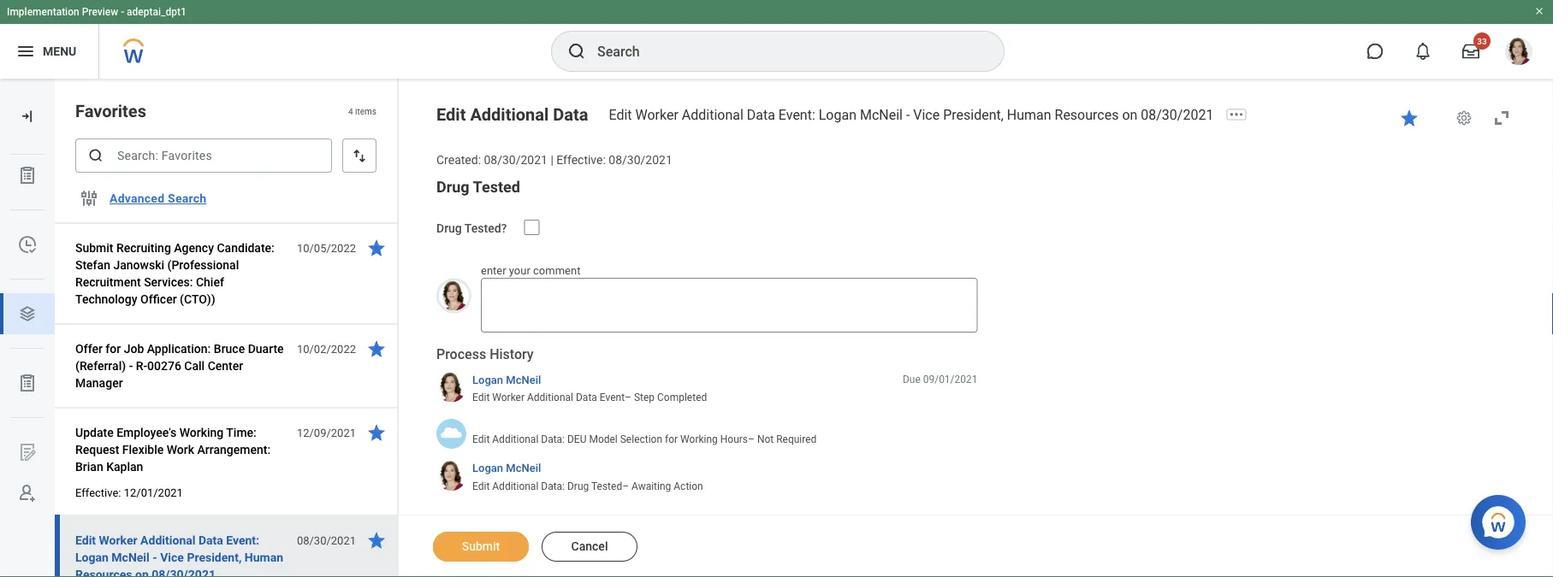 Task type: locate. For each thing, give the bounding box(es) containing it.
0 vertical spatial –
[[625, 392, 632, 404]]

application:
[[147, 342, 211, 356]]

1 vertical spatial effective:
[[75, 487, 121, 499]]

0 vertical spatial drug
[[437, 178, 470, 196]]

0 vertical spatial for
[[106, 342, 121, 356]]

1 vertical spatial logan mcneil button
[[473, 461, 541, 476]]

– left step on the left bottom of page
[[625, 392, 632, 404]]

edit worker additional data event: logan mcneil - vice president, human resources on 08/30/2021
[[609, 107, 1214, 123], [75, 534, 283, 578]]

implementation preview -   adeptai_dpt1
[[7, 6, 186, 18]]

0 horizontal spatial submit
[[75, 241, 113, 255]]

drug tested
[[437, 178, 520, 196]]

call
[[184, 359, 205, 373]]

fullscreen image
[[1492, 108, 1513, 128]]

1 vertical spatial event:
[[226, 534, 259, 548]]

for inside offer for job application: bruce duarte (referral) ‎- r-00276 call center manager
[[106, 342, 121, 356]]

1 vertical spatial –
[[748, 434, 755, 446]]

adeptai_dpt1
[[127, 6, 186, 18]]

submit recruiting agency candidate: stefan janowski (professional recruitment services: chief technology officer (cto)) button
[[75, 238, 288, 310]]

flexible
[[122, 443, 164, 457]]

Search: Favorites text field
[[75, 139, 332, 173]]

1 logan mcneil button from the top
[[473, 373, 541, 388]]

for
[[106, 342, 121, 356], [665, 434, 678, 446]]

sort image
[[351, 147, 368, 164]]

logan up submit "button" at the left bottom of the page
[[473, 462, 503, 475]]

0 vertical spatial submit
[[75, 241, 113, 255]]

0 horizontal spatial worker
[[99, 534, 138, 548]]

2 vertical spatial –
[[622, 481, 629, 493]]

logan down effective: 12/01/2021
[[75, 551, 109, 565]]

edit worker additional data event: logan mcneil - vice president, human resources on 08/30/2021 element
[[609, 107, 1224, 123]]

worker
[[636, 107, 679, 123], [492, 392, 525, 404], [99, 534, 138, 548]]

1 vertical spatial edit worker additional data event: logan mcneil - vice president, human resources on 08/30/2021
[[75, 534, 283, 578]]

data: inside logan mcneil edit additional data: drug tested – awaiting action
[[541, 481, 565, 493]]

time:
[[226, 426, 257, 440]]

brian
[[75, 460, 103, 474]]

data inside process history 'region'
[[576, 392, 597, 404]]

for left job
[[106, 342, 121, 356]]

1 vertical spatial worker
[[492, 392, 525, 404]]

edit worker additional data event: logan mcneil - vice president, human resources on 08/30/2021 button
[[75, 531, 288, 578]]

clock check image
[[17, 235, 38, 255]]

mcneil inside button
[[112, 551, 150, 565]]

– left not
[[748, 434, 755, 446]]

items
[[355, 106, 377, 116]]

2 data: from the top
[[541, 481, 565, 493]]

item list element
[[55, 79, 399, 578]]

0 horizontal spatial on
[[135, 568, 149, 578]]

0 vertical spatial on
[[1123, 107, 1138, 123]]

logan mcneil button
[[473, 373, 541, 388], [473, 461, 541, 476]]

user plus image
[[17, 484, 38, 504]]

notifications large image
[[1415, 43, 1432, 60]]

data inside edit worker additional data event: logan mcneil - vice president, human resources on 08/30/2021 button
[[199, 534, 223, 548]]

process history
[[437, 347, 534, 363]]

0 horizontal spatial vice
[[160, 551, 184, 565]]

33 button
[[1453, 33, 1491, 70]]

0 horizontal spatial -
[[121, 6, 124, 18]]

recruiting
[[116, 241, 171, 255]]

1 horizontal spatial search image
[[567, 41, 587, 62]]

1 vertical spatial drug
[[437, 221, 462, 236]]

drug for drug tested?
[[437, 221, 462, 236]]

profile logan mcneil image
[[1506, 38, 1533, 69]]

2 vertical spatial worker
[[99, 534, 138, 548]]

1 horizontal spatial tested
[[591, 481, 622, 493]]

resources
[[1055, 107, 1119, 123], [75, 568, 132, 578]]

–
[[625, 392, 632, 404], [748, 434, 755, 446], [622, 481, 629, 493]]

vice
[[914, 107, 940, 123], [160, 551, 184, 565]]

work
[[167, 443, 194, 457]]

1 vertical spatial human
[[245, 551, 283, 565]]

search image
[[567, 41, 587, 62], [87, 147, 104, 164]]

logan
[[819, 107, 857, 123], [473, 374, 503, 386], [473, 462, 503, 475], [75, 551, 109, 565]]

list
[[0, 155, 55, 514]]

0 horizontal spatial working
[[179, 426, 224, 440]]

drug down deu
[[568, 481, 589, 493]]

– left awaiting
[[622, 481, 629, 493]]

2 vertical spatial -
[[153, 551, 157, 565]]

logan mcneil
[[473, 374, 541, 386]]

1 vertical spatial submit
[[462, 540, 500, 554]]

advanced
[[110, 192, 165, 206]]

tested
[[473, 178, 520, 196], [591, 481, 622, 493]]

0 vertical spatial -
[[121, 6, 124, 18]]

human inside button
[[245, 551, 283, 565]]

submit inside "button"
[[462, 540, 500, 554]]

-
[[121, 6, 124, 18], [906, 107, 910, 123], [153, 551, 157, 565]]

star image
[[1400, 108, 1420, 128], [366, 238, 387, 259], [366, 423, 387, 443], [366, 531, 387, 551]]

for right "selection"
[[665, 434, 678, 446]]

logan mcneil button up submit "button" at the left bottom of the page
[[473, 461, 541, 476]]

0 horizontal spatial for
[[106, 342, 121, 356]]

0 vertical spatial resources
[[1055, 107, 1119, 123]]

0 vertical spatial effective:
[[557, 153, 606, 167]]

1 horizontal spatial worker
[[492, 392, 525, 404]]

working
[[179, 426, 224, 440], [681, 434, 718, 446]]

data: up cancel button
[[541, 481, 565, 493]]

tested up tested?
[[473, 178, 520, 196]]

1 vertical spatial tested
[[591, 481, 622, 493]]

effective: down brian
[[75, 487, 121, 499]]

2 vertical spatial drug
[[568, 481, 589, 493]]

0 vertical spatial event:
[[779, 107, 816, 123]]

drug
[[437, 178, 470, 196], [437, 221, 462, 236], [568, 481, 589, 493]]

awaiting
[[632, 481, 671, 493]]

(professional
[[167, 258, 239, 272]]

2 horizontal spatial -
[[906, 107, 910, 123]]

tested left awaiting
[[591, 481, 622, 493]]

tested inside logan mcneil edit additional data: drug tested – awaiting action
[[591, 481, 622, 493]]

close environment banner image
[[1535, 6, 1545, 16]]

configure image
[[79, 188, 99, 209]]

0 horizontal spatial effective:
[[75, 487, 121, 499]]

menu button
[[0, 24, 99, 79]]

vice inside edit worker additional data event: logan mcneil - vice president, human resources on 08/30/2021 button
[[160, 551, 184, 565]]

offer for job application: bruce duarte (referral) ‎- r-00276 call center manager button
[[75, 339, 288, 394]]

submit inside submit recruiting agency candidate: stefan janowski (professional recruitment services: chief technology officer (cto))
[[75, 241, 113, 255]]

data:
[[541, 434, 565, 446], [541, 481, 565, 493]]

1 data: from the top
[[541, 434, 565, 446]]

0 horizontal spatial human
[[245, 551, 283, 565]]

- inside edit worker additional data event: logan mcneil - vice president, human resources on 08/30/2021 button
[[153, 551, 157, 565]]

1 vertical spatial search image
[[87, 147, 104, 164]]

working inside process history 'region'
[[681, 434, 718, 446]]

due 09/01/2021
[[903, 374, 978, 386]]

0 vertical spatial president,
[[943, 107, 1004, 123]]

0 vertical spatial logan mcneil button
[[473, 373, 541, 388]]

- inside menu banner
[[121, 6, 124, 18]]

logan mcneil button down history
[[473, 373, 541, 388]]

bruce
[[214, 342, 245, 356]]

0 horizontal spatial tested
[[473, 178, 520, 196]]

services:
[[144, 275, 193, 289]]

star image
[[366, 339, 387, 360]]

working left hours
[[681, 434, 718, 446]]

2 horizontal spatial worker
[[636, 107, 679, 123]]

1 horizontal spatial on
[[1123, 107, 1138, 123]]

33
[[1478, 36, 1488, 46]]

worker inside button
[[99, 534, 138, 548]]

additional
[[470, 104, 549, 125], [682, 107, 744, 123], [527, 392, 574, 404], [492, 434, 539, 446], [492, 481, 539, 493], [140, 534, 196, 548]]

human
[[1007, 107, 1052, 123], [245, 551, 283, 565]]

working up work
[[179, 426, 224, 440]]

0 horizontal spatial search image
[[87, 147, 104, 164]]

0 vertical spatial vice
[[914, 107, 940, 123]]

0 horizontal spatial president,
[[187, 551, 242, 565]]

0 horizontal spatial edit worker additional data event: logan mcneil - vice president, human resources on 08/30/2021
[[75, 534, 283, 578]]

clipboard image
[[17, 373, 38, 394]]

1 vertical spatial on
[[135, 568, 149, 578]]

1 horizontal spatial resources
[[1055, 107, 1119, 123]]

preview
[[82, 6, 118, 18]]

drug left tested?
[[437, 221, 462, 236]]

0 vertical spatial search image
[[567, 41, 587, 62]]

effective: right | on the left top
[[557, 153, 606, 167]]

data: left deu
[[541, 434, 565, 446]]

mcneil
[[860, 107, 903, 123], [506, 374, 541, 386], [506, 462, 541, 475], [112, 551, 150, 565]]

1 vertical spatial president,
[[187, 551, 242, 565]]

menu
[[43, 44, 76, 58]]

0 vertical spatial tested
[[473, 178, 520, 196]]

1 horizontal spatial human
[[1007, 107, 1052, 123]]

1 vertical spatial data:
[[541, 481, 565, 493]]

r-
[[136, 359, 147, 373]]

step
[[634, 392, 655, 404]]

employee's
[[117, 426, 176, 440]]

0 vertical spatial data:
[[541, 434, 565, 446]]

update
[[75, 426, 114, 440]]

job
[[124, 342, 144, 356]]

effective:
[[557, 153, 606, 167], [75, 487, 121, 499]]

0 horizontal spatial resources
[[75, 568, 132, 578]]

enter your comment
[[481, 264, 581, 277]]

1 horizontal spatial for
[[665, 434, 678, 446]]

1 vertical spatial for
[[665, 434, 678, 446]]

1 horizontal spatial edit worker additional data event: logan mcneil - vice president, human resources on 08/30/2021
[[609, 107, 1214, 123]]

stefan
[[75, 258, 110, 272]]

0 horizontal spatial event:
[[226, 534, 259, 548]]

1 horizontal spatial submit
[[462, 540, 500, 554]]

on
[[1123, 107, 1138, 123], [135, 568, 149, 578]]

1 vertical spatial resources
[[75, 568, 132, 578]]

drug down the created:
[[437, 178, 470, 196]]

officer
[[140, 292, 177, 306]]

center
[[208, 359, 243, 373]]

1 vertical spatial vice
[[160, 551, 184, 565]]

1 horizontal spatial -
[[153, 551, 157, 565]]

1 horizontal spatial working
[[681, 434, 718, 446]]

mcneil inside logan mcneil edit additional data: drug tested – awaiting action
[[506, 462, 541, 475]]

0 vertical spatial worker
[[636, 107, 679, 123]]



Task type: vqa. For each thing, say whether or not it's contained in the screenshot.
1st 'Logan Mcneil' button from the bottom of the PROCESS HISTORY region
yes



Task type: describe. For each thing, give the bounding box(es) containing it.
kaplan
[[106, 460, 143, 474]]

action
[[674, 481, 703, 493]]

rename image
[[17, 443, 38, 463]]

additional inside button
[[140, 534, 196, 548]]

completed
[[657, 392, 707, 404]]

perspective image
[[17, 304, 38, 324]]

drug inside logan mcneil edit additional data: drug tested – awaiting action
[[568, 481, 589, 493]]

president, inside button
[[187, 551, 242, 565]]

12/09/2021
[[297, 427, 356, 440]]

process history region
[[437, 346, 978, 500]]

manager
[[75, 376, 123, 390]]

comment
[[533, 264, 581, 277]]

process
[[437, 347, 486, 363]]

submit button
[[433, 532, 529, 562]]

event: inside button
[[226, 534, 259, 548]]

enter your comment text field
[[481, 278, 978, 333]]

justify image
[[15, 41, 36, 62]]

for inside process history 'region'
[[665, 434, 678, 446]]

‎-
[[129, 359, 133, 373]]

offer for job application: bruce duarte (referral) ‎- r-00276 call center manager
[[75, 342, 284, 390]]

arrangement:
[[197, 443, 271, 457]]

janowski
[[113, 258, 164, 272]]

agency
[[174, 241, 214, 255]]

model
[[589, 434, 618, 446]]

clipboard image
[[17, 165, 38, 186]]

logan inside button
[[75, 551, 109, 565]]

edit additional data: deu model selection for working hours – not required
[[473, 434, 817, 446]]

hours
[[721, 434, 748, 446]]

Search Workday  search field
[[597, 33, 969, 70]]

enter
[[481, 264, 506, 277]]

candidate:
[[217, 241, 275, 255]]

drug tested button
[[437, 178, 520, 196]]

|
[[551, 153, 554, 167]]

resources inside button
[[75, 568, 132, 578]]

edit worker additional data event: logan mcneil - vice president, human resources on 08/30/2021 inside button
[[75, 534, 283, 578]]

star image for 10/05/2022
[[366, 238, 387, 259]]

drug tested group
[[437, 177, 1519, 238]]

09/01/2021
[[923, 374, 978, 386]]

10/05/2022
[[297, 242, 356, 255]]

0 vertical spatial human
[[1007, 107, 1052, 123]]

edit inside edit worker additional data event: logan mcneil - vice president, human resources on 08/30/2021
[[75, 534, 96, 548]]

– inside logan mcneil edit additional data: drug tested – awaiting action
[[622, 481, 629, 493]]

search image inside item list element
[[87, 147, 104, 164]]

your
[[509, 264, 531, 277]]

not
[[757, 434, 774, 446]]

effective: inside item list element
[[75, 487, 121, 499]]

required
[[777, 434, 817, 446]]

(cto))
[[180, 292, 215, 306]]

08/30/2021 inside edit worker additional data event: logan mcneil - vice president, human resources on 08/30/2021
[[152, 568, 216, 578]]

offer
[[75, 342, 103, 356]]

00276
[[147, 359, 181, 373]]

effective: 12/01/2021
[[75, 487, 183, 499]]

advanced search button
[[103, 181, 213, 216]]

edit additional data
[[437, 104, 588, 125]]

created:
[[437, 153, 481, 167]]

tested?
[[465, 221, 507, 236]]

drug tested?
[[437, 221, 507, 236]]

chief
[[196, 275, 224, 289]]

1 horizontal spatial president,
[[943, 107, 1004, 123]]

logan mcneil edit additional data: drug tested – awaiting action
[[473, 462, 703, 493]]

star image for 08/30/2021
[[366, 531, 387, 551]]

working inside update employee's working time: request flexible work arrangement: brian kaplan
[[179, 426, 224, 440]]

history
[[490, 347, 534, 363]]

technology
[[75, 292, 137, 306]]

star image for effective: 12/01/2021
[[366, 423, 387, 443]]

cancel
[[571, 540, 608, 554]]

10/02/2022
[[297, 343, 356, 356]]

0 vertical spatial edit worker additional data event: logan mcneil - vice president, human resources on 08/30/2021
[[609, 107, 1214, 123]]

12/01/2021
[[124, 487, 183, 499]]

favorites
[[75, 101, 146, 121]]

(referral)
[[75, 359, 126, 373]]

inbox large image
[[1463, 43, 1480, 60]]

submit recruiting agency candidate: stefan janowski (professional recruitment services: chief technology officer (cto))
[[75, 241, 275, 306]]

employee's photo (logan mcneil) image
[[437, 279, 472, 314]]

logan down the process history
[[473, 374, 503, 386]]

duarte
[[248, 342, 284, 356]]

2 logan mcneil button from the top
[[473, 461, 541, 476]]

edit inside logan mcneil edit additional data: drug tested – awaiting action
[[473, 481, 490, 493]]

recruitment
[[75, 275, 141, 289]]

worker inside process history 'region'
[[492, 392, 525, 404]]

1 horizontal spatial effective:
[[557, 153, 606, 167]]

created: 08/30/2021 | effective: 08/30/2021
[[437, 153, 673, 167]]

due
[[903, 374, 921, 386]]

1 horizontal spatial event:
[[779, 107, 816, 123]]

request
[[75, 443, 119, 457]]

search
[[168, 192, 207, 206]]

deu
[[568, 434, 587, 446]]

1 horizontal spatial vice
[[914, 107, 940, 123]]

selection
[[620, 434, 663, 446]]

event
[[600, 392, 625, 404]]

4
[[348, 106, 353, 116]]

gear image
[[1456, 110, 1473, 127]]

4 items
[[348, 106, 377, 116]]

update employee's working time: request flexible work arrangement: brian kaplan button
[[75, 423, 288, 478]]

cancel button
[[542, 532, 638, 562]]

drug for drug tested
[[437, 178, 470, 196]]

logan inside logan mcneil edit additional data: drug tested – awaiting action
[[473, 462, 503, 475]]

edit worker additional data event – step completed
[[473, 392, 707, 404]]

transformation import image
[[19, 108, 36, 125]]

implementation
[[7, 6, 79, 18]]

1 vertical spatial -
[[906, 107, 910, 123]]

search image inside menu banner
[[567, 41, 587, 62]]

submit for submit
[[462, 540, 500, 554]]

menu banner
[[0, 0, 1554, 79]]

advanced search
[[110, 192, 207, 206]]

additional inside logan mcneil edit additional data: drug tested – awaiting action
[[492, 481, 539, 493]]

submit for submit recruiting agency candidate: stefan janowski (professional recruitment services: chief technology officer (cto))
[[75, 241, 113, 255]]

logan down search workday search field
[[819, 107, 857, 123]]

tested inside group
[[473, 178, 520, 196]]

update employee's working time: request flexible work arrangement: brian kaplan
[[75, 426, 271, 474]]

on inside edit worker additional data event: logan mcneil - vice president, human resources on 08/30/2021
[[135, 568, 149, 578]]



